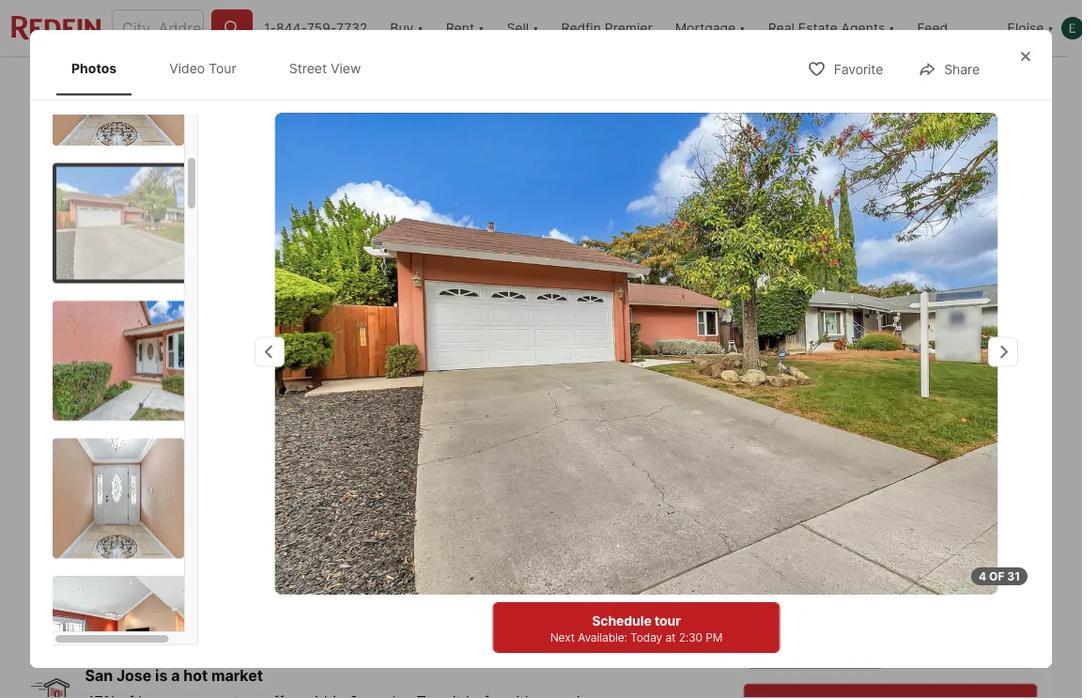 Task type: locate. For each thing, give the bounding box(es) containing it.
photos
[[962, 417, 1007, 433]]

4 of 31
[[979, 569, 1020, 583]]

0 vertical spatial street
[[289, 60, 327, 76]]

1 horizontal spatial oct
[[879, 575, 903, 589]]

3 oct from the left
[[972, 575, 996, 589]]

sat,
[[87, 131, 112, 144]]

1 horizontal spatial view
[[331, 60, 361, 76]]

tour up at
[[655, 613, 681, 629]]

tab list containing photos
[[53, 41, 395, 95]]

get pre-approved link
[[129, 592, 243, 608]]

0 vertical spatial street view
[[289, 60, 361, 76]]

0 horizontal spatial street
[[191, 417, 230, 433]]

next
[[550, 630, 575, 644]]

active
[[123, 483, 170, 499]]

oct inside sunday 29 oct
[[972, 575, 996, 589]]

1 horizontal spatial tour
[[783, 637, 808, 651]]

friday
[[778, 524, 817, 538]]

3 beds
[[288, 561, 324, 609]]

feed
[[918, 20, 948, 36]]

1-
[[264, 20, 276, 36]]

1 vertical spatial tour
[[655, 613, 681, 629]]

$9,524
[[57, 592, 101, 608]]

next image
[[1015, 541, 1045, 572]]

0 vertical spatial tour
[[778, 481, 822, 508]]

view inside "tab"
[[331, 60, 361, 76]]

oct inside friday 27 oct
[[786, 575, 810, 589]]

tour in person option
[[744, 620, 881, 668]]

overview tab
[[155, 61, 258, 106]]

dialog containing photos
[[30, 26, 1052, 698]]

street inside "tab"
[[289, 60, 327, 76]]

tour down "submit search" 'image'
[[209, 60, 236, 76]]

jose
[[116, 667, 152, 685]]

1 vertical spatial street view
[[191, 417, 265, 433]]

this
[[827, 481, 867, 508]]

san
[[73, 518, 101, 536], [85, 667, 113, 685]]

street view tab
[[274, 45, 376, 92]]

1 horizontal spatial video
[[169, 60, 205, 76]]

redfin premier button
[[550, 0, 664, 56]]

video inside button
[[88, 417, 125, 433]]

tab list containing overview
[[31, 57, 655, 106]]

None button
[[755, 512, 840, 601], [848, 513, 933, 600], [941, 513, 1026, 600], [755, 512, 840, 601], [848, 513, 933, 600], [941, 513, 1026, 600]]

1 horizontal spatial street
[[289, 60, 327, 76]]

active link
[[123, 483, 170, 499]]

1 tab from the left
[[399, 61, 549, 106]]

0 horizontal spatial tour
[[209, 60, 236, 76]]

tab list
[[53, 41, 395, 95], [31, 57, 655, 106]]

favorite button for property details
[[727, 62, 835, 101]]

0 horizontal spatial view
[[233, 417, 265, 433]]

0 vertical spatial image image
[[56, 167, 194, 280]]

oct down '29' at the right of the page
[[972, 575, 996, 589]]

2 horizontal spatial oct
[[972, 575, 996, 589]]

of
[[989, 569, 1005, 583]]

go tour this home
[[744, 481, 932, 508]]

schedule
[[592, 613, 652, 629]]

available:
[[578, 630, 627, 644]]

oct
[[786, 575, 810, 589], [879, 575, 903, 589], [972, 575, 996, 589]]

baths
[[369, 590, 410, 609]]

san left jose
[[85, 667, 113, 685]]

in
[[811, 637, 821, 651]]

sale
[[77, 483, 110, 499]]

anselmo
[[105, 518, 170, 536]]

,
[[286, 518, 291, 536]]

friday 27 oct
[[778, 524, 817, 589]]

premier
[[605, 20, 653, 36]]

video for video
[[88, 417, 125, 433]]

view
[[331, 60, 361, 76], [233, 417, 265, 433]]

2 vertical spatial image image
[[53, 439, 184, 559]]

photos tab
[[56, 45, 132, 92]]

oct down '28'
[[879, 575, 903, 589]]

0 vertical spatial view
[[331, 60, 361, 76]]

1 horizontal spatial street view
[[289, 60, 361, 76]]

6382 san anselmo way, san jose, ca 95119 image
[[31, 110, 736, 459], [744, 110, 1038, 281], [744, 288, 1038, 459]]

tour inside "schedule tour next available: today at 2:30 pm"
[[655, 613, 681, 629]]

tour left 'in'
[[783, 637, 808, 651]]

1 vertical spatial view
[[233, 417, 265, 433]]

pm
[[706, 630, 723, 644]]

video down city, address, school, agent, zip search field
[[169, 60, 205, 76]]

overview
[[176, 75, 237, 91]]

schedule tour next available: today at 2:30 pm
[[550, 613, 723, 644]]

video
[[169, 60, 205, 76], [88, 417, 125, 433]]

1 oct from the left
[[786, 575, 810, 589]]

1 vertical spatial tour
[[783, 637, 808, 651]]

street
[[289, 60, 327, 76], [191, 417, 230, 433]]

san down sale
[[73, 518, 101, 536]]

image image
[[56, 167, 194, 280], [53, 301, 198, 421], [53, 439, 184, 559]]

1 horizontal spatial favorite
[[834, 61, 883, 77]]

1 vertical spatial street
[[191, 417, 230, 433]]

favorite button for street view
[[792, 49, 899, 88]]

oct inside saturday 28 oct
[[879, 575, 903, 589]]

approved
[[182, 592, 243, 608]]

$1,300,000
[[31, 561, 154, 588]]

est.
[[31, 592, 54, 608]]

0 vertical spatial tour
[[209, 60, 236, 76]]

ft
[[482, 590, 496, 609]]

0 horizontal spatial oct
[[786, 575, 810, 589]]

tour up friday
[[778, 481, 822, 508]]

2 baths
[[369, 561, 410, 609]]

tour
[[209, 60, 236, 76], [783, 637, 808, 651]]

street view
[[289, 60, 361, 76], [191, 417, 265, 433]]

tour for schedule
[[655, 613, 681, 629]]

31
[[1007, 569, 1020, 583]]

tab list for the share button
[[53, 41, 395, 95]]

0 vertical spatial san
[[73, 518, 101, 536]]

0 horizontal spatial video
[[88, 417, 125, 433]]

person
[[823, 637, 862, 651]]

open sat, 2pm to 4pm link
[[31, 110, 736, 463]]

out
[[898, 75, 920, 91]]

x-out button
[[843, 62, 936, 101]]

1 vertical spatial video
[[88, 417, 125, 433]]

option
[[881, 620, 1038, 668]]

0 vertical spatial video
[[169, 60, 205, 76]]

video inside tab
[[169, 60, 205, 76]]

x-
[[885, 75, 898, 91]]

844-
[[276, 20, 307, 36]]

tab
[[399, 61, 549, 106], [549, 61, 640, 106]]

photos
[[71, 60, 117, 76]]

6382
[[31, 518, 70, 536]]

share
[[944, 61, 980, 77]]

2 oct from the left
[[879, 575, 903, 589]]

0 horizontal spatial street view
[[191, 417, 265, 433]]

property details
[[279, 75, 378, 91]]

1 horizontal spatial tour
[[778, 481, 822, 508]]

video button
[[46, 406, 141, 444]]

video up 'for sale - active'
[[88, 417, 125, 433]]

oct down 27
[[786, 575, 810, 589]]

1,343
[[459, 561, 518, 588]]

759-
[[307, 20, 336, 36]]

at
[[666, 630, 676, 644]]

0 horizontal spatial tour
[[655, 613, 681, 629]]

30
[[942, 417, 959, 433]]

favorite button
[[792, 49, 899, 88], [727, 62, 835, 101]]

hot
[[183, 667, 208, 685]]

video tour
[[169, 60, 236, 76]]

dialog
[[30, 26, 1052, 698]]



Task type: describe. For each thing, give the bounding box(es) containing it.
2 tab from the left
[[549, 61, 640, 106]]

6382 san anselmo way image
[[275, 113, 998, 595]]

4pm
[[160, 131, 186, 144]]

details
[[337, 75, 378, 91]]

redfin
[[561, 20, 601, 36]]

property
[[279, 75, 333, 91]]

market
[[211, 667, 263, 685]]

6382 san anselmo way san jose , ca 95119
[[31, 518, 362, 536]]

today
[[630, 630, 663, 644]]

1-844-759-7732 link
[[264, 20, 368, 36]]

home
[[872, 481, 932, 508]]

beds
[[288, 590, 324, 609]]

feed button
[[906, 0, 996, 56]]

2
[[369, 561, 383, 588]]

view inside button
[[233, 417, 265, 433]]

1-844-759-7732
[[264, 20, 368, 36]]

tour inside tab
[[209, 60, 236, 76]]

open
[[53, 131, 84, 144]]

x-out
[[885, 75, 920, 91]]

/mo
[[101, 592, 125, 608]]

sunday
[[961, 524, 1007, 538]]

street view inside "tab"
[[289, 60, 361, 76]]

video tour tab
[[154, 45, 252, 92]]

open sat, 2pm to 4pm
[[53, 131, 186, 144]]

0 horizontal spatial favorite
[[770, 75, 819, 91]]

street view button
[[149, 406, 281, 444]]

30 photos button
[[899, 406, 1023, 444]]

san jose is a hot market
[[85, 667, 263, 685]]

share button
[[902, 49, 996, 88]]

1 vertical spatial san
[[85, 667, 113, 685]]

7732
[[336, 20, 368, 36]]

$1,300,000 est. $9,524 /mo get pre-approved
[[31, 561, 243, 608]]

for
[[47, 483, 74, 499]]

get
[[129, 592, 152, 608]]

to
[[142, 131, 158, 144]]

jose
[[248, 518, 286, 536]]

2pm
[[114, 131, 139, 144]]

for sale - active
[[47, 483, 170, 499]]

4
[[979, 569, 987, 583]]

tour in person
[[783, 637, 862, 651]]

a
[[171, 667, 180, 685]]

28
[[873, 540, 908, 573]]

3
[[288, 561, 303, 588]]

oct for 29
[[972, 575, 996, 589]]

pre-
[[155, 592, 182, 608]]

1,343 sq ft
[[459, 561, 518, 609]]

tour inside "option"
[[783, 637, 808, 651]]

sq
[[459, 590, 477, 609]]

95119
[[320, 518, 362, 536]]

street inside button
[[191, 417, 230, 433]]

street view inside button
[[191, 417, 265, 433]]

City, Address, School, Agent, ZIP search field
[[112, 9, 204, 47]]

sunday 29 oct
[[961, 524, 1007, 589]]

27
[[781, 540, 814, 573]]

is
[[155, 667, 168, 685]]

way
[[173, 518, 205, 536]]

tab list for x-out button
[[31, 57, 655, 106]]

ca
[[295, 518, 316, 536]]

-
[[114, 483, 120, 499]]

oct for 28
[[879, 575, 903, 589]]

tour in person list box
[[744, 620, 1038, 668]]

baths link
[[369, 590, 410, 609]]

oct for 27
[[786, 575, 810, 589]]

property details tab
[[258, 61, 399, 106]]

saturday 28 oct
[[861, 524, 920, 589]]

30 photos
[[942, 417, 1007, 433]]

video for video tour
[[169, 60, 205, 76]]

user photo image
[[1061, 17, 1082, 39]]

tour for go
[[778, 481, 822, 508]]

map entry image
[[590, 481, 714, 606]]

submit search image
[[223, 19, 241, 38]]

1 vertical spatial image image
[[53, 301, 198, 421]]

go
[[744, 481, 773, 508]]

29
[[966, 540, 1001, 573]]

2:30
[[679, 630, 703, 644]]

redfin premier
[[561, 20, 653, 36]]

saturday
[[861, 524, 920, 538]]

san
[[213, 518, 244, 536]]



Task type: vqa. For each thing, say whether or not it's contained in the screenshot.
San
yes



